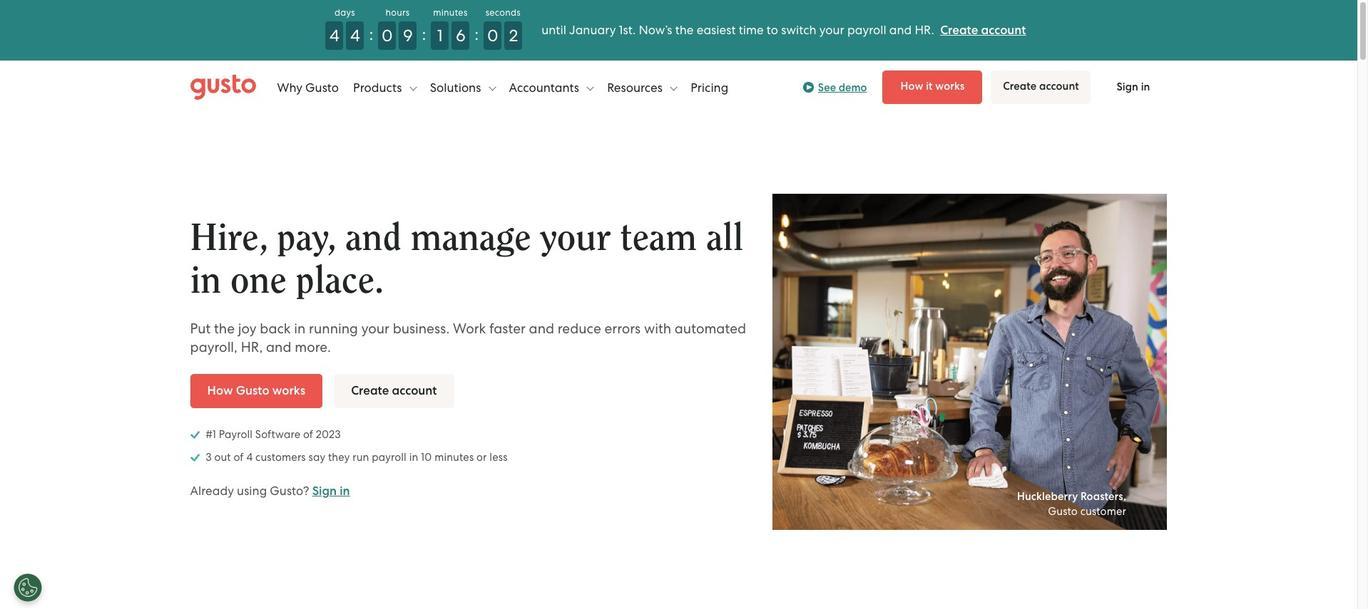 Task type: vqa. For each thing, say whether or not it's contained in the screenshot.
team in the top of the page
yes



Task type: locate. For each thing, give the bounding box(es) containing it.
: right 6 on the top left
[[475, 24, 479, 44]]

payroll
[[847, 23, 886, 37], [372, 451, 407, 464]]

1 vertical spatial sign
[[312, 484, 337, 499]]

tiny image
[[807, 85, 812, 90]]

sign in link
[[1100, 71, 1167, 103], [312, 484, 350, 499]]

0 for 9
[[382, 26, 393, 46]]

hire, pay, and manage your team all in one place.
[[190, 219, 743, 300]]

joy
[[238, 321, 257, 337]]

in inside put the joy back in running your business. work faster and reduce errors with automated payroll, hr, and more.
[[294, 321, 306, 337]]

how it works link
[[883, 71, 983, 104]]

0 horizontal spatial 0
[[382, 26, 393, 46]]

1 horizontal spatial works
[[935, 80, 965, 93]]

your
[[820, 23, 844, 37], [540, 219, 611, 257], [361, 321, 389, 337]]

roasters,
[[1081, 491, 1126, 504]]

gusto down 'hr,'
[[236, 384, 269, 399]]

switch
[[781, 23, 817, 37]]

1 horizontal spatial gusto
[[305, 80, 339, 95]]

0 horizontal spatial works
[[272, 384, 305, 399]]

0 left 2
[[487, 26, 498, 46]]

place.
[[296, 262, 384, 300]]

sign inside main 'element'
[[1117, 81, 1139, 93]]

say
[[309, 451, 325, 464]]

gusto down huckleberry
[[1048, 506, 1078, 519]]

works
[[935, 80, 965, 93], [272, 384, 305, 399]]

why
[[277, 80, 302, 95]]

2 horizontal spatial create
[[1003, 80, 1037, 93]]

1 vertical spatial works
[[272, 384, 305, 399]]

3 : from the left
[[475, 24, 479, 44]]

0 vertical spatial create account link
[[940, 23, 1026, 38]]

of right out
[[234, 451, 244, 464]]

0 horizontal spatial :
[[369, 24, 373, 44]]

0 vertical spatial create account
[[1003, 80, 1079, 93]]

works up software
[[272, 384, 305, 399]]

1 0 from the left
[[382, 26, 393, 46]]

2 vertical spatial create
[[351, 384, 389, 399]]

: for 6
[[475, 24, 479, 44]]

1 horizontal spatial how
[[901, 80, 923, 93]]

huckleberry roasters, gusto customer
[[1017, 491, 1126, 519]]

gusto
[[305, 80, 339, 95], [236, 384, 269, 399], [1048, 506, 1078, 519]]

the inside put the joy back in running your business. work faster and reduce errors with automated payroll, hr, and more.
[[214, 321, 235, 337]]

0 left the 9
[[382, 26, 393, 46]]

: left 1
[[422, 24, 426, 44]]

2 horizontal spatial account
[[1039, 80, 1079, 93]]

0
[[382, 26, 393, 46], [487, 26, 498, 46]]

now's
[[639, 23, 672, 37]]

2 0 from the left
[[487, 26, 498, 46]]

create account
[[1003, 80, 1079, 93], [351, 384, 437, 399]]

1 : from the left
[[369, 24, 373, 44]]

0 horizontal spatial payroll
[[372, 451, 407, 464]]

2 vertical spatial gusto
[[1048, 506, 1078, 519]]

faster
[[489, 321, 526, 337]]

in inside hire, pay, and manage your team all in one place.
[[190, 262, 221, 300]]

see demo
[[818, 81, 867, 94]]

0 horizontal spatial account
[[392, 384, 437, 399]]

0 horizontal spatial sign
[[312, 484, 337, 499]]

works inside main 'element'
[[935, 80, 965, 93]]

0 horizontal spatial how
[[207, 384, 233, 399]]

january
[[569, 23, 616, 37]]

minutes left or
[[435, 451, 474, 464]]

how gusto works link
[[190, 374, 323, 409]]

works right it
[[935, 80, 965, 93]]

accountants
[[509, 80, 582, 95]]

easiest
[[697, 23, 736, 37]]

gusto inside main 'element'
[[305, 80, 339, 95]]

manage
[[411, 219, 531, 257]]

0 vertical spatial sign
[[1117, 81, 1139, 93]]

0 horizontal spatial your
[[361, 321, 389, 337]]

0 vertical spatial account
[[981, 23, 1026, 38]]

create
[[940, 23, 978, 38], [1003, 80, 1037, 93], [351, 384, 389, 399]]

: left the 9
[[369, 24, 373, 44]]

1 vertical spatial gusto
[[236, 384, 269, 399]]

create account link
[[940, 23, 1026, 38], [991, 71, 1091, 104], [334, 374, 454, 409]]

sign
[[1117, 81, 1139, 93], [312, 484, 337, 499]]

account
[[981, 23, 1026, 38], [1039, 80, 1079, 93], [392, 384, 437, 399]]

payroll left hr.
[[847, 23, 886, 37]]

errors
[[605, 321, 641, 337]]

1 horizontal spatial sign in link
[[1100, 71, 1167, 103]]

4
[[330, 26, 340, 46], [350, 26, 360, 46], [246, 451, 253, 464]]

1 vertical spatial how
[[207, 384, 233, 399]]

put the joy back in running your business. work faster and reduce errors with automated payroll, hr, and more.
[[190, 321, 746, 356]]

put
[[190, 321, 211, 337]]

online payroll services, hr, and benefits | gusto image
[[190, 75, 256, 100]]

pricing
[[691, 80, 729, 95]]

0 horizontal spatial create
[[351, 384, 389, 399]]

0 vertical spatial sign in link
[[1100, 71, 1167, 103]]

0 vertical spatial of
[[303, 428, 313, 441]]

1 vertical spatial account
[[1039, 80, 1079, 93]]

0 horizontal spatial create account
[[351, 384, 437, 399]]

products button
[[353, 66, 417, 109]]

1 vertical spatial create
[[1003, 80, 1037, 93]]

1 horizontal spatial create account
[[1003, 80, 1079, 93]]

1 vertical spatial create account
[[351, 384, 437, 399]]

the up the payroll,
[[214, 321, 235, 337]]

and left hr.
[[889, 23, 912, 37]]

0 horizontal spatial of
[[234, 451, 244, 464]]

0 horizontal spatial sign in link
[[312, 484, 350, 499]]

the right now's
[[675, 23, 694, 37]]

pricing link
[[691, 66, 729, 109]]

9
[[403, 26, 413, 46]]

all
[[706, 219, 743, 257]]

0 vertical spatial how
[[901, 80, 923, 93]]

: for 9
[[422, 24, 426, 44]]

1 horizontal spatial :
[[422, 24, 426, 44]]

gusto right why
[[305, 80, 339, 95]]

1 vertical spatial payroll
[[372, 451, 407, 464]]

1 horizontal spatial 0
[[487, 26, 498, 46]]

main element
[[190, 66, 1167, 109]]

1 vertical spatial minutes
[[435, 451, 474, 464]]

of
[[303, 428, 313, 441], [234, 451, 244, 464]]

2 : from the left
[[422, 24, 426, 44]]

1 horizontal spatial sign
[[1117, 81, 1139, 93]]

0 horizontal spatial the
[[214, 321, 235, 337]]

2 horizontal spatial your
[[820, 23, 844, 37]]

reduce
[[558, 321, 601, 337]]

create inside main 'element'
[[1003, 80, 1037, 93]]

0 vertical spatial create
[[940, 23, 978, 38]]

the
[[675, 23, 694, 37], [214, 321, 235, 337]]

2 vertical spatial your
[[361, 321, 389, 337]]

1 horizontal spatial 4
[[330, 26, 340, 46]]

how gusto works
[[207, 384, 305, 399]]

how
[[901, 80, 923, 93], [207, 384, 233, 399]]

2 horizontal spatial gusto
[[1048, 506, 1078, 519]]

1 horizontal spatial account
[[981, 23, 1026, 38]]

1 vertical spatial sign in link
[[312, 484, 350, 499]]

team
[[620, 219, 697, 257]]

how down the payroll,
[[207, 384, 233, 399]]

0 vertical spatial works
[[935, 80, 965, 93]]

1 horizontal spatial the
[[675, 23, 694, 37]]

time
[[739, 23, 764, 37]]

#1
[[206, 428, 216, 441]]

days
[[335, 7, 355, 18]]

and inside hire, pay, and manage your team all in one place.
[[345, 219, 401, 257]]

of left 2023
[[303, 428, 313, 441]]

minutes up 6 on the top left
[[433, 7, 468, 18]]

0 vertical spatial gusto
[[305, 80, 339, 95]]

gusto for how
[[236, 384, 269, 399]]

your inside put the joy back in running your business. work faster and reduce errors with automated payroll, hr, and more.
[[361, 321, 389, 337]]

0 vertical spatial the
[[675, 23, 694, 37]]

1 vertical spatial your
[[540, 219, 611, 257]]

2 vertical spatial account
[[392, 384, 437, 399]]

payroll,
[[190, 339, 238, 356]]

: for 4
[[369, 24, 373, 44]]

2023
[[316, 428, 341, 441]]

1 vertical spatial the
[[214, 321, 235, 337]]

until january 1st. now's the easiest time to switch your payroll and hr. create account
[[542, 23, 1026, 38]]

already
[[190, 484, 234, 498]]

payroll right run
[[372, 451, 407, 464]]

customers
[[255, 451, 306, 464]]

1 horizontal spatial your
[[540, 219, 611, 257]]

in inside main 'element'
[[1141, 81, 1150, 93]]

:
[[369, 24, 373, 44], [422, 24, 426, 44], [475, 24, 479, 44]]

resources
[[607, 80, 666, 95]]

1 horizontal spatial payroll
[[847, 23, 886, 37]]

why gusto link
[[277, 66, 339, 109]]

1 vertical spatial create account link
[[991, 71, 1091, 104]]

see demo link
[[803, 79, 867, 96]]

and
[[889, 23, 912, 37], [345, 219, 401, 257], [529, 321, 554, 337], [266, 339, 291, 356]]

in
[[1141, 81, 1150, 93], [190, 262, 221, 300], [294, 321, 306, 337], [409, 451, 418, 464], [340, 484, 350, 499]]

0 vertical spatial payroll
[[847, 23, 886, 37]]

solutions
[[430, 80, 484, 95]]

and up place.
[[345, 219, 401, 257]]

out
[[214, 451, 231, 464]]

0 horizontal spatial gusto
[[236, 384, 269, 399]]

until
[[542, 23, 566, 37]]

0 vertical spatial your
[[820, 23, 844, 37]]

gusto for why
[[305, 80, 339, 95]]

how left it
[[901, 80, 923, 93]]

2 horizontal spatial :
[[475, 24, 479, 44]]

how inside main 'element'
[[901, 80, 923, 93]]

it
[[926, 80, 933, 93]]

payroll
[[219, 428, 253, 441]]



Task type: describe. For each thing, give the bounding box(es) containing it.
works for how it works
[[935, 80, 965, 93]]

more.
[[295, 339, 331, 356]]

solutions button
[[430, 66, 496, 109]]

6
[[456, 26, 466, 46]]

why gusto
[[277, 80, 339, 95]]

hours
[[386, 7, 410, 18]]

see
[[818, 81, 836, 94]]

how for how it works
[[901, 80, 923, 93]]

2 horizontal spatial 4
[[350, 26, 360, 46]]

10
[[421, 451, 432, 464]]

run
[[353, 451, 369, 464]]

huckleberry
[[1017, 491, 1078, 504]]

running
[[309, 321, 358, 337]]

1st.
[[619, 23, 636, 37]]

works for how gusto works
[[272, 384, 305, 399]]

using
[[237, 484, 267, 498]]

one
[[230, 262, 287, 300]]

payroll inside until january 1st. now's the easiest time to switch your payroll and hr. create account
[[847, 23, 886, 37]]

they
[[328, 451, 350, 464]]

resources button
[[607, 66, 677, 109]]

or
[[477, 451, 487, 464]]

business.
[[393, 321, 450, 337]]

your inside until january 1st. now's the easiest time to switch your payroll and hr. create account
[[820, 23, 844, 37]]

gusto?
[[270, 484, 309, 498]]

0 for 2
[[487, 26, 498, 46]]

1
[[437, 26, 443, 46]]

seconds
[[486, 7, 521, 18]]

account inside main 'element'
[[1039, 80, 1079, 93]]

already using gusto? sign in
[[190, 484, 350, 499]]

gusto inside the huckleberry roasters, gusto customer
[[1048, 506, 1078, 519]]

hire,
[[190, 219, 268, 257]]

gusto image image
[[773, 194, 1167, 531]]

your inside hire, pay, and manage your team all in one place.
[[540, 219, 611, 257]]

3 out of 4 customers say they run payroll in 10 minutes or less
[[203, 451, 508, 464]]

#1 payroll software of 2023
[[203, 428, 341, 441]]

0 vertical spatial minutes
[[433, 7, 468, 18]]

1 horizontal spatial of
[[303, 428, 313, 441]]

how for how gusto works
[[207, 384, 233, 399]]

how it works
[[901, 80, 965, 93]]

software
[[255, 428, 300, 441]]

and right faster
[[529, 321, 554, 337]]

sign in
[[1117, 81, 1150, 93]]

accountants button
[[509, 66, 594, 109]]

the inside until january 1st. now's the easiest time to switch your payroll and hr. create account
[[675, 23, 694, 37]]

products
[[353, 80, 405, 95]]

2 vertical spatial create account link
[[334, 374, 454, 409]]

to
[[767, 23, 778, 37]]

with
[[644, 321, 671, 337]]

3
[[206, 451, 212, 464]]

back
[[260, 321, 291, 337]]

and down back
[[266, 339, 291, 356]]

1 vertical spatial of
[[234, 451, 244, 464]]

demo
[[839, 81, 867, 94]]

hr,
[[241, 339, 263, 356]]

pay,
[[277, 219, 336, 257]]

0 horizontal spatial 4
[[246, 451, 253, 464]]

hr.
[[915, 23, 934, 37]]

1 horizontal spatial create
[[940, 23, 978, 38]]

2
[[509, 26, 518, 46]]

work
[[453, 321, 486, 337]]

automated
[[675, 321, 746, 337]]

less
[[490, 451, 508, 464]]

create account inside main 'element'
[[1003, 80, 1079, 93]]

and inside until january 1st. now's the easiest time to switch your payroll and hr. create account
[[889, 23, 912, 37]]

customer
[[1081, 506, 1126, 519]]



